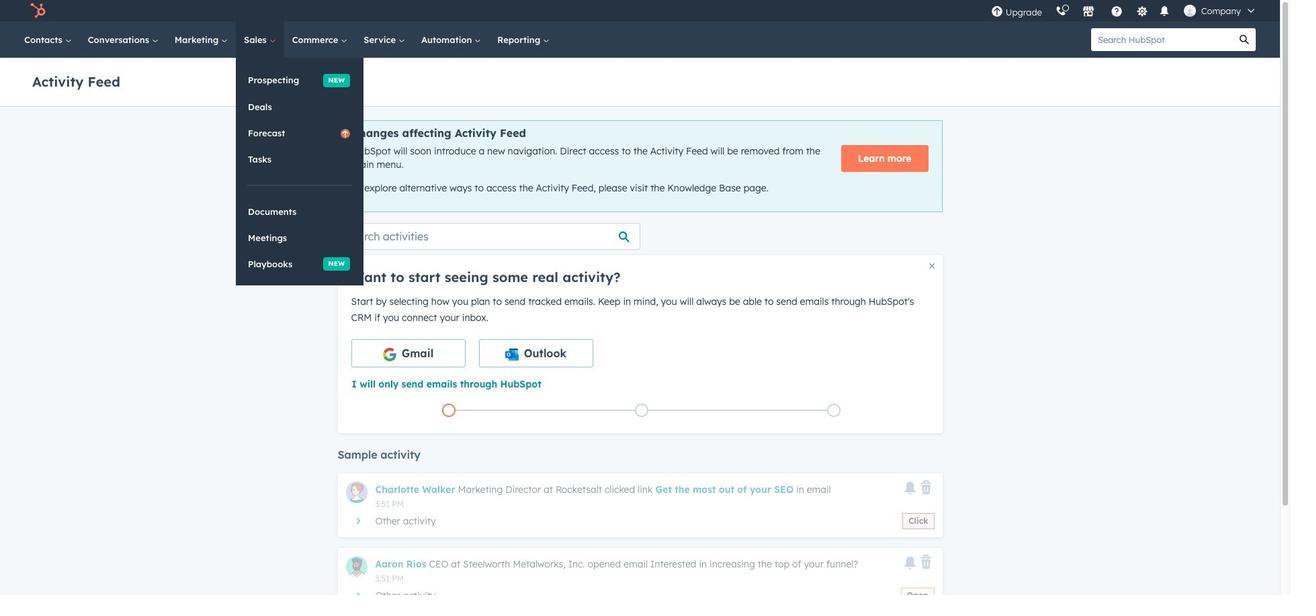 Task type: locate. For each thing, give the bounding box(es) containing it.
Search activities search field
[[338, 223, 640, 250]]

menu
[[985, 0, 1265, 22]]

jacob simon image
[[1185, 5, 1197, 17]]

list
[[353, 401, 931, 420]]

onboarding.steps.finalstep.title image
[[831, 408, 838, 415]]

marketplaces image
[[1083, 6, 1095, 18]]

sales menu
[[236, 58, 364, 286]]

None checkbox
[[351, 339, 466, 368], [479, 339, 593, 368], [351, 339, 466, 368], [479, 339, 593, 368]]



Task type: vqa. For each thing, say whether or not it's contained in the screenshot.
Create related to Create date
no



Task type: describe. For each thing, give the bounding box(es) containing it.
Search HubSpot search field
[[1092, 28, 1234, 51]]

close image
[[930, 263, 935, 269]]

onboarding.steps.sendtrackedemailingmail.title image
[[638, 408, 645, 415]]



